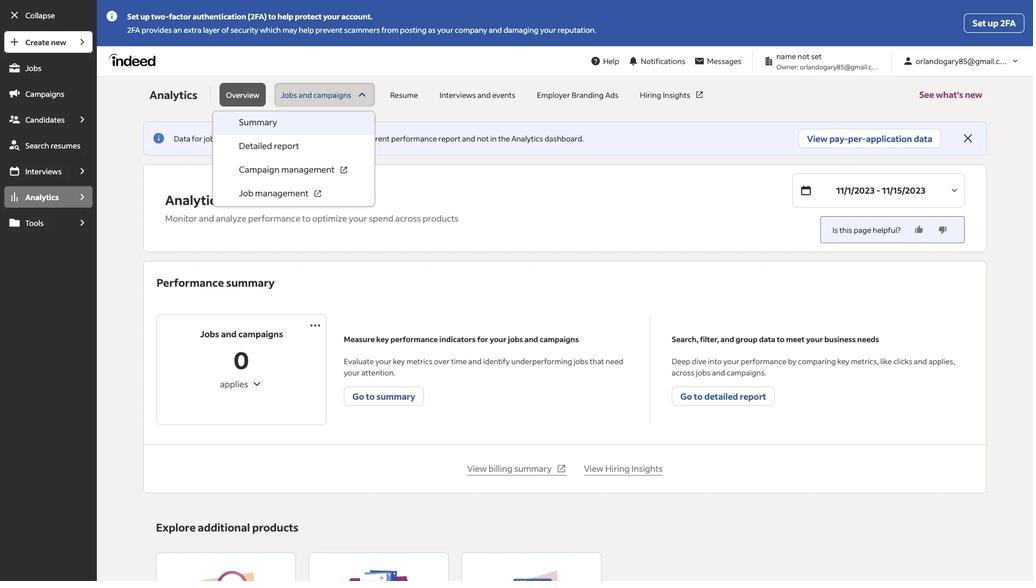 Task type: describe. For each thing, give the bounding box(es) containing it.
tools
[[25, 218, 44, 228]]

owner:
[[776, 62, 799, 71]]

resume
[[390, 90, 418, 100]]

helpful?
[[873, 225, 901, 235]]

needs
[[857, 334, 879, 344]]

search resumes
[[25, 140, 80, 150]]

view for view billing summary
[[467, 463, 487, 474]]

view hiring insights link
[[584, 462, 663, 476]]

jobs for jobs and campaigns
[[281, 90, 297, 100]]

go to detailed report link
[[672, 387, 775, 406]]

search resumes link
[[3, 133, 94, 157]]

campaign
[[239, 164, 280, 175]]

0 horizontal spatial help
[[278, 12, 293, 21]]

optimize
[[312, 213, 347, 224]]

protect
[[295, 12, 322, 21]]

jobs and campaigns
[[281, 90, 351, 100]]

go to summary link
[[344, 387, 424, 406]]

campaigns.
[[727, 367, 766, 377]]

close image
[[962, 132, 974, 145]]

summary for go to summary
[[376, 391, 415, 402]]

posting
[[400, 25, 427, 35]]

using
[[220, 134, 239, 143]]

overview
[[225, 191, 282, 208]]

view billing summary link
[[467, 462, 567, 476]]

is
[[833, 225, 838, 235]]

damaging
[[504, 25, 539, 35]]

go for go to detailed report
[[680, 391, 692, 402]]

tools link
[[3, 211, 71, 235]]

orlandogary85@gmail.com inside name not set owner: orlandogary85@gmail.com
[[800, 62, 882, 71]]

shown
[[321, 134, 344, 143]]

and down into
[[712, 367, 725, 377]]

clicks
[[893, 356, 912, 366]]

name not set owner: orlandogary85@gmail.com element
[[759, 51, 885, 72]]

notifications
[[641, 56, 685, 66]]

name
[[776, 51, 796, 61]]

security
[[231, 25, 258, 35]]

spend
[[369, 213, 393, 224]]

for inside view pay-per-application data group
[[192, 134, 202, 143]]

ads
[[605, 90, 618, 100]]

and right filter,
[[721, 334, 734, 344]]

jobs inside view pay-per-application data group
[[204, 134, 218, 143]]

hiring insights link
[[633, 83, 711, 107]]

company
[[455, 25, 487, 35]]

up for 2fa
[[988, 17, 998, 29]]

analytics inside analytics "link"
[[25, 192, 59, 202]]

and inside button
[[299, 90, 312, 100]]

key inside deep dive into your performance by comparing key metrics, like clicks and applies, across jobs and campaigns.
[[837, 356, 849, 366]]

your inside deep dive into your performance by comparing key metrics, like clicks and applies, across jobs and campaigns.
[[723, 356, 739, 366]]

2 horizontal spatial campaigns
[[540, 334, 579, 344]]

pay
[[240, 134, 253, 143]]

different
[[359, 134, 390, 143]]

collapse button
[[3, 3, 94, 27]]

orlandogary85@gmail.com button
[[899, 51, 1024, 71]]

evaluate your key metrics over time and identify underperforming jobs that need your attention.
[[344, 356, 623, 377]]

report inside view pay-per-application data group
[[438, 134, 461, 143]]

are
[[308, 134, 319, 143]]

and left events
[[477, 90, 491, 100]]

two-
[[151, 12, 169, 21]]

applies
[[220, 379, 248, 390]]

data for jobs using pay per application are shown in a different performance report and not in the analytics dashboard.
[[174, 134, 584, 143]]

which
[[260, 25, 281, 35]]

employer
[[537, 90, 570, 100]]

search, filter, and group data to meet your business needs
[[672, 334, 879, 344]]

to inside "go to summary" link
[[366, 391, 375, 402]]

jobs and campaigns 0
[[200, 328, 283, 375]]

analytics inside view pay-per-application data group
[[511, 134, 543, 143]]

view billing summary
[[467, 463, 552, 474]]

search,
[[672, 334, 698, 344]]

set up 2fa link
[[964, 13, 1024, 33]]

help button
[[586, 51, 624, 71]]

what's
[[936, 89, 963, 100]]

the
[[498, 134, 510, 143]]

go to summary
[[352, 391, 415, 402]]

hiring inside hiring insights link
[[640, 90, 661, 100]]

analytics link
[[3, 185, 71, 209]]

jobs for jobs and campaigns 0
[[200, 328, 219, 340]]

view pay-per-application data link
[[798, 129, 941, 148]]

and inside evaluate your key metrics over time and identify underperforming jobs that need your attention.
[[468, 356, 482, 366]]

see
[[919, 89, 934, 100]]

overview
[[226, 90, 259, 100]]

from
[[381, 25, 399, 35]]

see what's new
[[919, 89, 983, 100]]

prevent
[[315, 25, 343, 35]]

campaigns for jobs and campaigns 0
[[238, 328, 283, 340]]

resume link
[[384, 83, 424, 107]]

interviews for interviews
[[25, 166, 62, 176]]

messages
[[707, 56, 741, 66]]

per
[[255, 134, 266, 143]]

to inside analytics overview monitor and analyze performance to optimize your spend across products
[[302, 213, 311, 224]]

create
[[25, 37, 49, 47]]

0 horizontal spatial report
[[274, 140, 299, 151]]

go for go to summary
[[352, 391, 364, 402]]

candidates
[[25, 115, 65, 124]]

job management link
[[213, 182, 374, 206]]

hiring inside "view hiring insights" link
[[605, 463, 630, 474]]

underperforming
[[511, 356, 572, 366]]

0 horizontal spatial products
[[252, 520, 299, 534]]

like
[[880, 356, 892, 366]]

time
[[451, 356, 467, 366]]

interviews and events link
[[433, 83, 522, 107]]

and inside view pay-per-application data group
[[462, 134, 475, 143]]

is this page helpful?
[[833, 225, 901, 235]]

insights inside hiring insights link
[[663, 90, 690, 100]]

campaign management link
[[213, 159, 374, 182]]

your up identify
[[490, 334, 506, 344]]

metrics
[[406, 356, 433, 366]]

set up 2fa
[[973, 17, 1016, 29]]

go to detailed report
[[680, 391, 766, 402]]

search
[[25, 140, 49, 150]]

this page is not helpful image
[[937, 224, 948, 235]]

0 horizontal spatial summary
[[226, 275, 275, 289]]

management for job management
[[255, 188, 309, 199]]

group
[[736, 334, 758, 344]]

set for set up two-factor authentication (2fa) to help protect your account. 2fa provides an extra layer of security which may help prevent scammers from posting as your company and damaging your reputation.
[[127, 12, 139, 21]]

data for group
[[759, 334, 775, 344]]

job management
[[239, 188, 309, 199]]

insights inside "view hiring insights" link
[[631, 463, 663, 474]]

comparing
[[798, 356, 836, 366]]

account.
[[341, 12, 373, 21]]

create new
[[25, 37, 66, 47]]

indicators
[[439, 334, 476, 344]]

overview link
[[219, 83, 266, 107]]



Task type: locate. For each thing, give the bounding box(es) containing it.
performance inside deep dive into your performance by comparing key metrics, like clicks and applies, across jobs and campaigns.
[[741, 356, 787, 366]]

and inside analytics overview monitor and analyze performance to optimize your spend across products
[[199, 213, 214, 224]]

reputation.
[[558, 25, 596, 35]]

0 vertical spatial data
[[914, 133, 933, 144]]

set
[[127, 12, 139, 21], [973, 17, 986, 29]]

identify
[[483, 356, 510, 366]]

detailed report
[[239, 140, 299, 151]]

1 horizontal spatial set
[[973, 17, 986, 29]]

2 horizontal spatial jobs
[[281, 90, 297, 100]]

0 horizontal spatial in
[[346, 134, 352, 143]]

2 go from the left
[[680, 391, 692, 402]]

1 vertical spatial jobs
[[281, 90, 297, 100]]

go left detailed
[[680, 391, 692, 402]]

set for set up 2fa
[[973, 17, 986, 29]]

1 horizontal spatial report
[[438, 134, 461, 143]]

1 horizontal spatial go
[[680, 391, 692, 402]]

detailed
[[239, 140, 272, 151]]

0 horizontal spatial for
[[192, 134, 202, 143]]

your up attention.
[[375, 356, 391, 366]]

to inside the go to detailed report "link"
[[694, 391, 703, 402]]

events
[[492, 90, 515, 100]]

set up two-factor authentication (2fa) to help protect your account. 2fa provides an extra layer of security which may help prevent scammers from posting as your company and damaging your reputation.
[[127, 12, 596, 35]]

evaluate
[[344, 356, 374, 366]]

help down protect
[[299, 25, 314, 35]]

new inside "button"
[[965, 89, 983, 100]]

jobs inside menu bar
[[25, 63, 42, 73]]

in left the
[[490, 134, 497, 143]]

indeed home image
[[109, 54, 160, 66]]

summary
[[239, 116, 277, 128]]

candidates link
[[3, 108, 71, 131]]

not left set
[[798, 51, 810, 61]]

interviews for interviews and events
[[440, 90, 476, 100]]

view for view hiring insights
[[584, 463, 604, 474]]

monitor
[[165, 213, 197, 224]]

1 vertical spatial not
[[477, 134, 489, 143]]

to left meet
[[777, 334, 785, 344]]

performance inside view pay-per-application data group
[[391, 134, 437, 143]]

to left optimize
[[302, 213, 311, 224]]

1 horizontal spatial interviews
[[440, 90, 476, 100]]

page
[[854, 225, 871, 235]]

0 horizontal spatial application
[[268, 134, 306, 143]]

0 horizontal spatial 2fa
[[127, 25, 140, 35]]

1 horizontal spatial campaigns
[[313, 90, 351, 100]]

report down interviews and events link
[[438, 134, 461, 143]]

0 vertical spatial across
[[395, 213, 421, 224]]

(2fa)
[[248, 12, 267, 21]]

0 horizontal spatial up
[[140, 12, 150, 21]]

0 horizontal spatial campaigns
[[238, 328, 283, 340]]

campaigns for jobs and campaigns
[[313, 90, 351, 100]]

to inside 'set up two-factor authentication (2fa) to help protect your account. 2fa provides an extra layer of security which may help prevent scammers from posting as your company and damaging your reputation.'
[[268, 12, 276, 21]]

1 in from the left
[[346, 134, 352, 143]]

management
[[281, 164, 335, 175], [255, 188, 309, 199]]

provides
[[142, 25, 172, 35]]

performance right different
[[391, 134, 437, 143]]

across inside deep dive into your performance by comparing key metrics, like clicks and applies, across jobs and campaigns.
[[672, 367, 694, 377]]

interviews down search resumes link
[[25, 166, 62, 176]]

0 vertical spatial not
[[798, 51, 810, 61]]

up up orlandogary85@gmail.com dropdown button
[[988, 17, 998, 29]]

as
[[428, 25, 436, 35]]

application right pay-
[[866, 133, 912, 144]]

1 horizontal spatial 2fa
[[1000, 17, 1016, 29]]

management for campaign management
[[281, 164, 335, 175]]

analytics up tools link
[[25, 192, 59, 202]]

2fa inside 'set up two-factor authentication (2fa) to help protect your account. 2fa provides an extra layer of security which may help prevent scammers from posting as your company and damaging your reputation.'
[[127, 25, 140, 35]]

1 horizontal spatial new
[[965, 89, 983, 100]]

1 horizontal spatial hiring
[[640, 90, 661, 100]]

up
[[140, 12, 150, 21], [988, 17, 998, 29]]

1 horizontal spatial view
[[584, 463, 604, 474]]

1 horizontal spatial jobs
[[200, 328, 219, 340]]

report
[[438, 134, 461, 143], [274, 140, 299, 151], [740, 391, 766, 402]]

0 horizontal spatial set
[[127, 12, 139, 21]]

0 vertical spatial management
[[281, 164, 335, 175]]

management down detailed report link in the top left of the page
[[281, 164, 335, 175]]

your right into
[[723, 356, 739, 366]]

jobs up summary link
[[281, 90, 297, 100]]

your right damaging
[[540, 25, 556, 35]]

1 horizontal spatial help
[[299, 25, 314, 35]]

help up may
[[278, 12, 293, 21]]

report down summary link
[[274, 140, 299, 151]]

campaign management
[[239, 164, 335, 175]]

campaigns up shown
[[313, 90, 351, 100]]

additional
[[198, 520, 250, 534]]

1 horizontal spatial not
[[798, 51, 810, 61]]

2 horizontal spatial report
[[740, 391, 766, 402]]

1 horizontal spatial up
[[988, 17, 998, 29]]

2fa
[[1000, 17, 1016, 29], [127, 25, 140, 35]]

analytics right the
[[511, 134, 543, 143]]

orlandogary85@gmail.com down set
[[800, 62, 882, 71]]

and left the
[[462, 134, 475, 143]]

1 vertical spatial help
[[299, 25, 314, 35]]

that
[[590, 356, 604, 366]]

measure key performance indicators for your jobs and campaigns
[[344, 334, 579, 344]]

go down attention.
[[352, 391, 364, 402]]

for right 'indicators' at the bottom
[[477, 334, 488, 344]]

meet
[[786, 334, 805, 344]]

1 vertical spatial hiring
[[605, 463, 630, 474]]

jobs inside evaluate your key metrics over time and identify underperforming jobs that need your attention.
[[574, 356, 588, 366]]

business
[[824, 334, 856, 344]]

set left two-
[[127, 12, 139, 21]]

1 horizontal spatial orlandogary85@gmail.com
[[916, 56, 1011, 66]]

1 horizontal spatial key
[[393, 356, 405, 366]]

0 vertical spatial interviews
[[440, 90, 476, 100]]

view
[[807, 133, 828, 144], [467, 463, 487, 474], [584, 463, 604, 474]]

products
[[423, 213, 459, 224], [252, 520, 299, 534]]

0 vertical spatial help
[[278, 12, 293, 21]]

0 vertical spatial insights
[[663, 90, 690, 100]]

and right clicks
[[914, 356, 927, 366]]

1 horizontal spatial products
[[423, 213, 459, 224]]

management down "campaign management"
[[255, 188, 309, 199]]

0 horizontal spatial go
[[352, 391, 364, 402]]

employer branding ads
[[537, 90, 618, 100]]

help
[[603, 56, 619, 66]]

0 horizontal spatial hiring
[[605, 463, 630, 474]]

your right as
[[437, 25, 453, 35]]

interviews and events
[[440, 90, 515, 100]]

messages link
[[690, 51, 746, 71]]

1 vertical spatial interviews
[[25, 166, 62, 176]]

1 vertical spatial products
[[252, 520, 299, 534]]

collapse
[[25, 10, 55, 20]]

1 horizontal spatial in
[[490, 134, 497, 143]]

per-
[[848, 133, 866, 144]]

to up which
[[268, 12, 276, 21]]

performance up campaigns.
[[741, 356, 787, 366]]

over
[[434, 356, 450, 366]]

2 in from the left
[[490, 134, 497, 143]]

insights
[[663, 90, 690, 100], [631, 463, 663, 474]]

jobs inside button
[[281, 90, 297, 100]]

data right 'group'
[[759, 334, 775, 344]]

jobs down dive
[[696, 367, 710, 377]]

key left metrics,
[[837, 356, 849, 366]]

1 go from the left
[[352, 391, 364, 402]]

performance inside analytics overview monitor and analyze performance to optimize your spend across products
[[248, 213, 300, 224]]

set up orlandogary85@gmail.com dropdown button
[[973, 17, 986, 29]]

-
[[876, 185, 880, 196]]

to left detailed
[[694, 391, 703, 402]]

0 vertical spatial jobs
[[25, 63, 42, 73]]

0 horizontal spatial interviews
[[25, 166, 62, 176]]

not inside view pay-per-application data group
[[477, 134, 489, 143]]

application left are
[[268, 134, 306, 143]]

campaigns up underperforming
[[540, 334, 579, 344]]

and inside 'set up two-factor authentication (2fa) to help protect your account. 2fa provides an extra layer of security which may help prevent scammers from posting as your company and damaging your reputation.'
[[489, 25, 502, 35]]

1 vertical spatial new
[[965, 89, 983, 100]]

jobs left that
[[574, 356, 588, 366]]

1 horizontal spatial application
[[866, 133, 912, 144]]

jobs link
[[3, 56, 94, 80]]

layer
[[203, 25, 220, 35]]

2 vertical spatial jobs
[[200, 328, 219, 340]]

0 horizontal spatial data
[[759, 334, 775, 344]]

new right create
[[51, 37, 66, 47]]

hiring
[[640, 90, 661, 100], [605, 463, 630, 474]]

0 horizontal spatial not
[[477, 134, 489, 143]]

orlandogary85@gmail.com up see what's new at right top
[[916, 56, 1011, 66]]

analytics up monitor
[[165, 191, 223, 208]]

2 vertical spatial summary
[[514, 463, 552, 474]]

0 horizontal spatial view
[[467, 463, 487, 474]]

jobs down performance summary
[[200, 328, 219, 340]]

hiring insights
[[640, 90, 690, 100]]

2 horizontal spatial view
[[807, 133, 828, 144]]

campaigns link
[[3, 82, 94, 105]]

campaigns inside button
[[313, 90, 351, 100]]

and right company
[[489, 25, 502, 35]]

set inside 'set up two-factor authentication (2fa) to help protect your account. 2fa provides an extra layer of security which may help prevent scammers from posting as your company and damaging your reputation.'
[[127, 12, 139, 21]]

measure
[[344, 334, 375, 344]]

0 horizontal spatial orlandogary85@gmail.com
[[800, 62, 882, 71]]

0 vertical spatial for
[[192, 134, 202, 143]]

notifications button
[[624, 49, 690, 73]]

orlandogary85@gmail.com inside dropdown button
[[916, 56, 1011, 66]]

your inside analytics overview monitor and analyze performance to optimize your spend across products
[[349, 213, 367, 224]]

need
[[606, 356, 623, 366]]

1 vertical spatial for
[[477, 334, 488, 344]]

for
[[192, 134, 202, 143], [477, 334, 488, 344]]

jobs inside deep dive into your performance by comparing key metrics, like clicks and applies, across jobs and campaigns.
[[696, 367, 710, 377]]

dive
[[692, 356, 706, 366]]

data down see
[[914, 133, 933, 144]]

0 vertical spatial new
[[51, 37, 66, 47]]

jobs up identify
[[508, 334, 523, 344]]

data inside group
[[914, 133, 933, 144]]

0 horizontal spatial key
[[376, 334, 389, 344]]

up inside 'set up two-factor authentication (2fa) to help protect your account. 2fa provides an extra layer of security which may help prevent scammers from posting as your company and damaging your reputation.'
[[140, 12, 150, 21]]

1 vertical spatial management
[[255, 188, 309, 199]]

this page is helpful image
[[914, 224, 924, 235]]

performance summary
[[157, 275, 275, 289]]

products inside analytics overview monitor and analyze performance to optimize your spend across products
[[423, 213, 459, 224]]

explore additional products
[[156, 520, 299, 534]]

this
[[840, 225, 852, 235]]

not left the
[[477, 134, 489, 143]]

view for view pay-per-application data
[[807, 133, 828, 144]]

jobs inside jobs and campaigns 0
[[200, 328, 219, 340]]

campaigns
[[313, 90, 351, 100], [238, 328, 283, 340], [540, 334, 579, 344]]

menu bar containing create new
[[0, 30, 97, 581]]

detailed report link
[[213, 135, 374, 159]]

0 vertical spatial summary
[[226, 275, 275, 289]]

report down campaigns.
[[740, 391, 766, 402]]

and left analyze
[[199, 213, 214, 224]]

1 horizontal spatial for
[[477, 334, 488, 344]]

campaigns inside jobs and campaigns 0
[[238, 328, 283, 340]]

0 vertical spatial hiring
[[640, 90, 661, 100]]

and up summary link
[[299, 90, 312, 100]]

help
[[278, 12, 293, 21], [299, 25, 314, 35]]

not
[[798, 51, 810, 61], [477, 134, 489, 143]]

and up "0"
[[221, 328, 237, 340]]

jobs left using at the left top of the page
[[204, 134, 218, 143]]

not inside name not set owner: orlandogary85@gmail.com
[[798, 51, 810, 61]]

key inside evaluate your key metrics over time and identify underperforming jobs that need your attention.
[[393, 356, 405, 366]]

your up prevent
[[323, 12, 340, 21]]

applies button
[[214, 374, 270, 394]]

2 horizontal spatial summary
[[514, 463, 552, 474]]

1 vertical spatial data
[[759, 334, 775, 344]]

to down attention.
[[366, 391, 375, 402]]

performance down job management
[[248, 213, 300, 224]]

employer branding ads link
[[531, 83, 625, 107]]

jobs for jobs
[[25, 63, 42, 73]]

menu bar
[[0, 30, 97, 581]]

view inside "link"
[[467, 463, 487, 474]]

and inside jobs and campaigns 0
[[221, 328, 237, 340]]

in left a
[[346, 134, 352, 143]]

jobs down create new link
[[25, 63, 42, 73]]

across right spend
[[395, 213, 421, 224]]

for right data
[[192, 134, 202, 143]]

an
[[173, 25, 182, 35]]

deep
[[672, 356, 690, 366]]

1 vertical spatial insights
[[631, 463, 663, 474]]

application
[[866, 133, 912, 144], [268, 134, 306, 143]]

your left spend
[[349, 213, 367, 224]]

summary inside "link"
[[514, 463, 552, 474]]

0
[[234, 344, 250, 375]]

performance up metrics on the bottom of page
[[391, 334, 438, 344]]

campaigns up "0"
[[238, 328, 283, 340]]

1 vertical spatial summary
[[376, 391, 415, 402]]

view inside group
[[807, 133, 828, 144]]

data for application
[[914, 133, 933, 144]]

0 horizontal spatial new
[[51, 37, 66, 47]]

1 vertical spatial across
[[672, 367, 694, 377]]

1 horizontal spatial data
[[914, 133, 933, 144]]

key right "measure"
[[376, 334, 389, 344]]

interviews left events
[[440, 90, 476, 100]]

view pay-per-application data group
[[143, 122, 987, 156]]

report inside "link"
[[740, 391, 766, 402]]

into
[[708, 356, 722, 366]]

analytics inside analytics overview monitor and analyze performance to optimize your spend across products
[[165, 191, 223, 208]]

analytics up data
[[150, 88, 197, 102]]

0 horizontal spatial jobs
[[25, 63, 42, 73]]

1 horizontal spatial summary
[[376, 391, 415, 402]]

key left metrics on the bottom of page
[[393, 356, 405, 366]]

new inside menu bar
[[51, 37, 66, 47]]

your down 'evaluate'
[[344, 367, 360, 377]]

across inside analytics overview monitor and analyze performance to optimize your spend across products
[[395, 213, 421, 224]]

set
[[811, 51, 822, 61]]

and right the time
[[468, 356, 482, 366]]

11/1/2023
[[836, 185, 875, 196]]

summary for view billing summary
[[514, 463, 552, 474]]

up left two-
[[140, 12, 150, 21]]

2 horizontal spatial key
[[837, 356, 849, 366]]

performance
[[391, 134, 437, 143], [248, 213, 300, 224], [391, 334, 438, 344], [741, 356, 787, 366]]

billing
[[489, 463, 512, 474]]

1 horizontal spatial across
[[672, 367, 694, 377]]

across down deep
[[672, 367, 694, 377]]

jobs and campaigns button
[[274, 83, 375, 107]]

go inside "link"
[[680, 391, 692, 402]]

explore
[[156, 520, 196, 534]]

up for two-
[[140, 12, 150, 21]]

and up underperforming
[[525, 334, 538, 344]]

0 horizontal spatial across
[[395, 213, 421, 224]]

your right meet
[[806, 334, 823, 344]]

new right what's
[[965, 89, 983, 100]]

0 vertical spatial products
[[423, 213, 459, 224]]

may
[[282, 25, 297, 35]]

interviews link
[[3, 159, 71, 183]]



Task type: vqa. For each thing, say whether or not it's contained in the screenshot.
the leftmost across
yes



